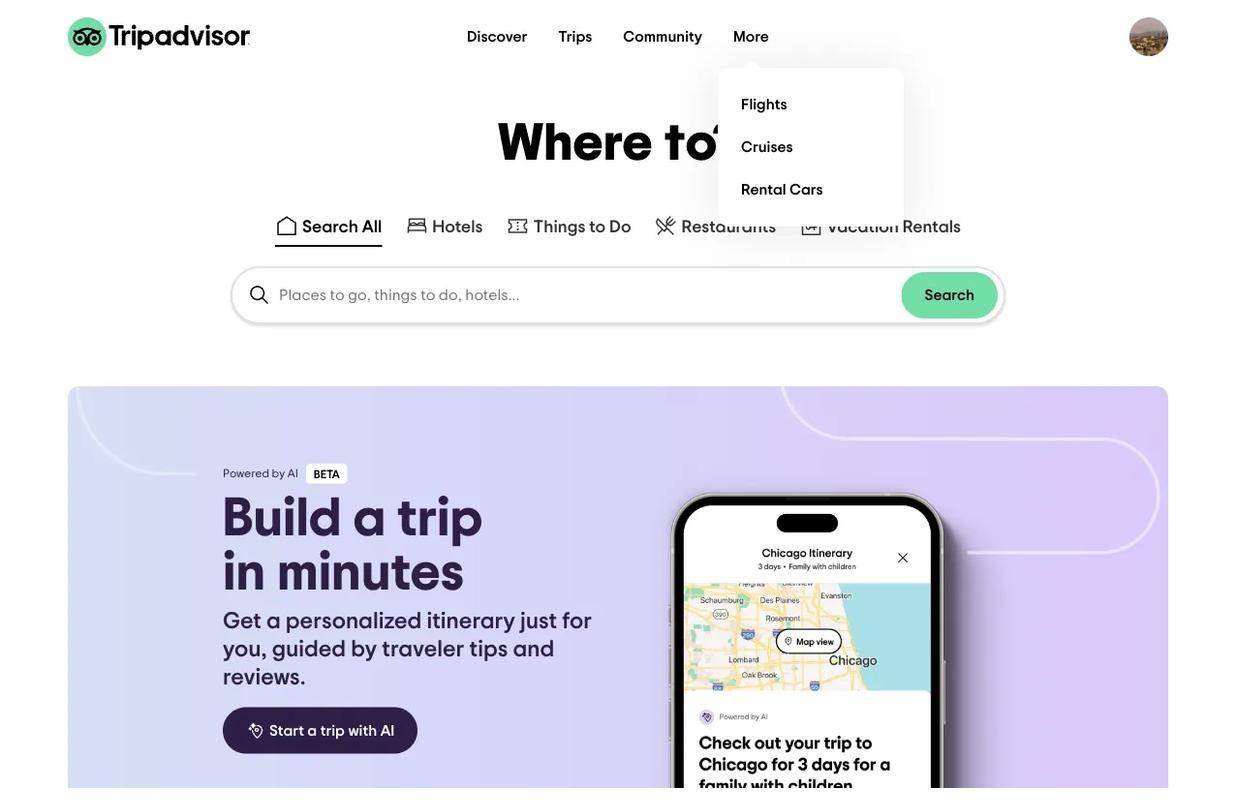 Task type: locate. For each thing, give the bounding box(es) containing it.
powered
[[223, 468, 269, 480]]

by
[[272, 468, 285, 480], [351, 639, 377, 662]]

more
[[734, 29, 770, 45]]

tab list containing search all
[[0, 206, 1237, 251]]

to
[[590, 218, 606, 236]]

get
[[223, 611, 261, 634]]

1 vertical spatial trip
[[320, 724, 345, 739]]

build a trip in minutes
[[223, 492, 483, 601]]

1 horizontal spatial a
[[308, 724, 317, 739]]

0 horizontal spatial ai
[[288, 468, 298, 480]]

search search field down to
[[279, 287, 902, 304]]

start a trip with ai button
[[223, 708, 418, 755]]

by inside get a personalized itinerary just for you, guided by traveler tips and reviews.
[[351, 639, 377, 662]]

0 vertical spatial trip
[[397, 492, 483, 546]]

0 vertical spatial a
[[353, 492, 386, 546]]

search search field containing search
[[233, 269, 1004, 323]]

cruises link
[[734, 126, 889, 169]]

do
[[610, 218, 632, 236]]

Search search field
[[233, 269, 1004, 323], [279, 287, 902, 304]]

2 horizontal spatial a
[[353, 492, 386, 546]]

by down personalized
[[351, 639, 377, 662]]

search left "all"
[[302, 218, 359, 236]]

vacation rentals
[[827, 218, 962, 236]]

a inside button
[[308, 724, 317, 739]]

beta
[[314, 470, 340, 481]]

1 vertical spatial ai
[[381, 724, 395, 739]]

hotels
[[433, 218, 483, 236]]

restaurants link
[[655, 214, 777, 238]]

2 vertical spatial a
[[308, 724, 317, 739]]

get a personalized itinerary just for you, guided by traveler tips and reviews.
[[223, 611, 592, 690]]

you,
[[223, 639, 267, 662]]

a inside get a personalized itinerary just for you, guided by traveler tips and reviews.
[[266, 611, 281, 634]]

hotels link
[[405, 214, 483, 238]]

trip for ai
[[320, 724, 345, 739]]

menu
[[718, 68, 904, 227]]

a right the start
[[308, 724, 317, 739]]

minutes
[[277, 546, 464, 601]]

ai
[[288, 468, 298, 480], [381, 724, 395, 739]]

search search field down do
[[233, 269, 1004, 323]]

search down rentals
[[925, 288, 975, 303]]

a right the build
[[353, 492, 386, 546]]

personalized
[[286, 611, 422, 634]]

1 horizontal spatial ai
[[381, 724, 395, 739]]

flights link
[[734, 83, 889, 126]]

discover button
[[452, 17, 543, 56]]

search
[[302, 218, 359, 236], [925, 288, 975, 303]]

search image
[[248, 284, 271, 307]]

1 horizontal spatial search
[[925, 288, 975, 303]]

a for start
[[308, 724, 317, 739]]

0 vertical spatial search
[[302, 218, 359, 236]]

1 horizontal spatial trip
[[397, 492, 483, 546]]

0 horizontal spatial a
[[266, 611, 281, 634]]

traveler
[[382, 639, 465, 662]]

reviews.
[[223, 667, 306, 690]]

0 vertical spatial ai
[[288, 468, 298, 480]]

things
[[534, 218, 586, 236]]

trip
[[397, 492, 483, 546], [320, 724, 345, 739]]

community
[[624, 29, 703, 45]]

powered by ai
[[223, 468, 298, 480]]

cruises
[[742, 140, 794, 155]]

0 horizontal spatial search
[[302, 218, 359, 236]]

a
[[353, 492, 386, 546], [266, 611, 281, 634], [308, 724, 317, 739]]

flights
[[742, 97, 788, 112]]

search button
[[902, 272, 998, 319]]

rental cars link
[[734, 169, 889, 211]]

1 vertical spatial a
[[266, 611, 281, 634]]

tab list
[[0, 206, 1237, 251]]

trip inside build a trip in minutes
[[397, 492, 483, 546]]

vacation rentals link
[[800, 214, 962, 238]]

1 vertical spatial by
[[351, 639, 377, 662]]

ai left beta
[[288, 468, 298, 480]]

with
[[348, 724, 377, 739]]

1 vertical spatial search
[[925, 288, 975, 303]]

build
[[223, 492, 342, 546]]

search for search all
[[302, 218, 359, 236]]

0 horizontal spatial trip
[[320, 724, 345, 739]]

things to do link
[[506, 214, 632, 238]]

0 horizontal spatial by
[[272, 468, 285, 480]]

1 horizontal spatial by
[[351, 639, 377, 662]]

hotels button
[[402, 210, 487, 247]]

and
[[513, 639, 555, 662]]

a inside build a trip in minutes
[[353, 492, 386, 546]]

ai right with
[[381, 724, 395, 739]]

by right powered
[[272, 468, 285, 480]]

trip inside button
[[320, 724, 345, 739]]

a right get
[[266, 611, 281, 634]]



Task type: describe. For each thing, give the bounding box(es) containing it.
vacation rentals button
[[796, 210, 965, 247]]

a for get
[[266, 611, 281, 634]]

guided
[[272, 639, 346, 662]]

trips button
[[543, 17, 608, 56]]

more button
[[718, 17, 785, 56]]

rental cars
[[742, 182, 824, 198]]

restaurants
[[682, 218, 777, 236]]

rental
[[742, 182, 787, 198]]

tripadvisor image
[[68, 17, 250, 56]]

where to?
[[498, 118, 739, 170]]

all
[[362, 218, 382, 236]]

search for search
[[925, 288, 975, 303]]

vacation
[[827, 218, 899, 236]]

things to do
[[534, 218, 632, 236]]

tips
[[470, 639, 508, 662]]

things to do button
[[503, 210, 635, 247]]

menu containing flights
[[718, 68, 904, 227]]

search all button
[[271, 210, 386, 247]]

for
[[562, 611, 592, 634]]

profile picture image
[[1130, 17, 1169, 56]]

where
[[498, 118, 654, 170]]

start
[[269, 724, 304, 739]]

discover
[[467, 29, 528, 45]]

0 vertical spatial by
[[272, 468, 285, 480]]

restaurants button
[[651, 210, 781, 247]]

cars
[[790, 182, 824, 198]]

rentals
[[903, 218, 962, 236]]

just
[[521, 611, 558, 634]]

itinerary
[[427, 611, 516, 634]]

to?
[[665, 118, 739, 170]]

start a trip with ai
[[269, 724, 395, 739]]

search all
[[302, 218, 382, 236]]

trips
[[559, 29, 593, 45]]

a for build
[[353, 492, 386, 546]]

trip for minutes
[[397, 492, 483, 546]]

ai inside start a trip with ai button
[[381, 724, 395, 739]]

in
[[223, 546, 266, 601]]

community button
[[608, 17, 718, 56]]



Task type: vqa. For each thing, say whether or not it's contained in the screenshot.
2nd are from the right
no



